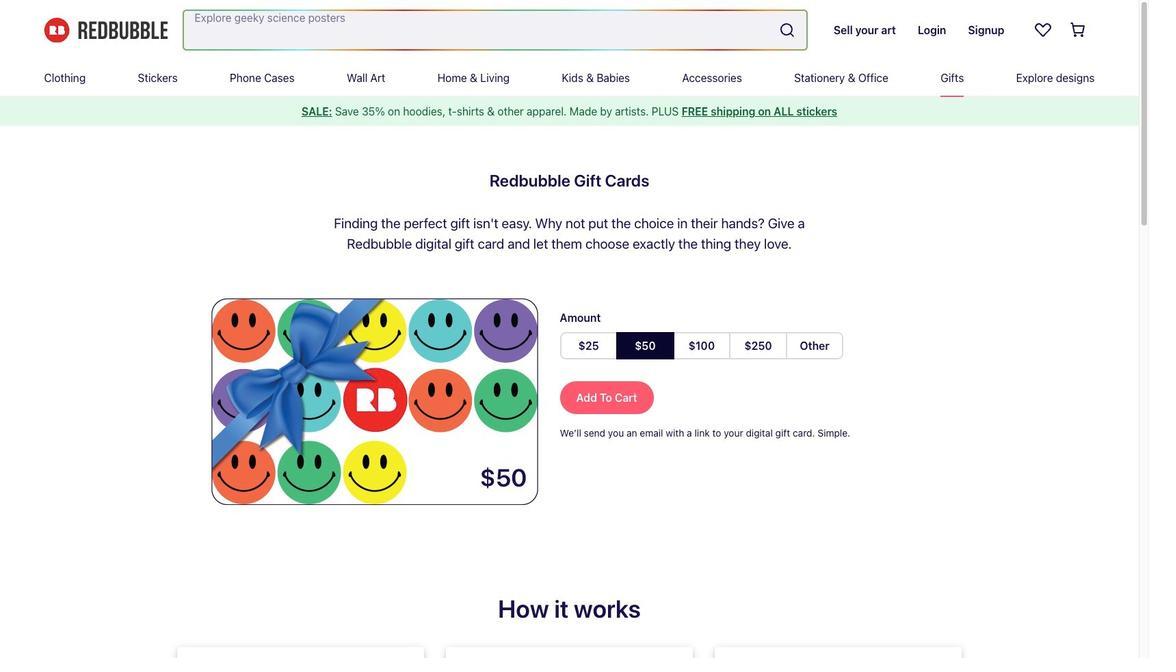 Task type: locate. For each thing, give the bounding box(es) containing it.
None field
[[184, 11, 807, 49]]

2 menu item from the left
[[138, 60, 178, 96]]

6 menu item from the left
[[562, 60, 630, 96]]

None radio
[[560, 333, 618, 360]]

1 menu item from the left
[[44, 60, 86, 96]]

menu item
[[44, 60, 86, 96], [138, 60, 178, 96], [230, 60, 295, 96], [347, 60, 386, 96], [438, 60, 510, 96], [562, 60, 630, 96], [682, 60, 742, 96], [795, 60, 889, 96], [941, 60, 964, 96], [1017, 60, 1095, 96]]

menu bar
[[44, 60, 1095, 96]]

4 menu item from the left
[[347, 60, 386, 96]]

None radio
[[617, 333, 674, 360], [673, 333, 731, 360], [730, 333, 787, 360], [786, 333, 844, 360], [617, 333, 674, 360], [673, 333, 731, 360], [730, 333, 787, 360], [786, 333, 844, 360]]

7 menu item from the left
[[682, 60, 742, 96]]



Task type: describe. For each thing, give the bounding box(es) containing it.
$50, [object object] element
[[617, 333, 674, 360]]

8 menu item from the left
[[795, 60, 889, 96]]

gift card image
[[210, 298, 538, 506]]

10 menu item from the left
[[1017, 60, 1095, 96]]

5 menu item from the left
[[438, 60, 510, 96]]

[object object] option group
[[560, 333, 844, 360]]

9 menu item from the left
[[941, 60, 964, 96]]

3 menu item from the left
[[230, 60, 295, 96]]

Search term search field
[[184, 11, 774, 49]]



Task type: vqa. For each thing, say whether or not it's contained in the screenshot.
the rightmost Explore designs
no



